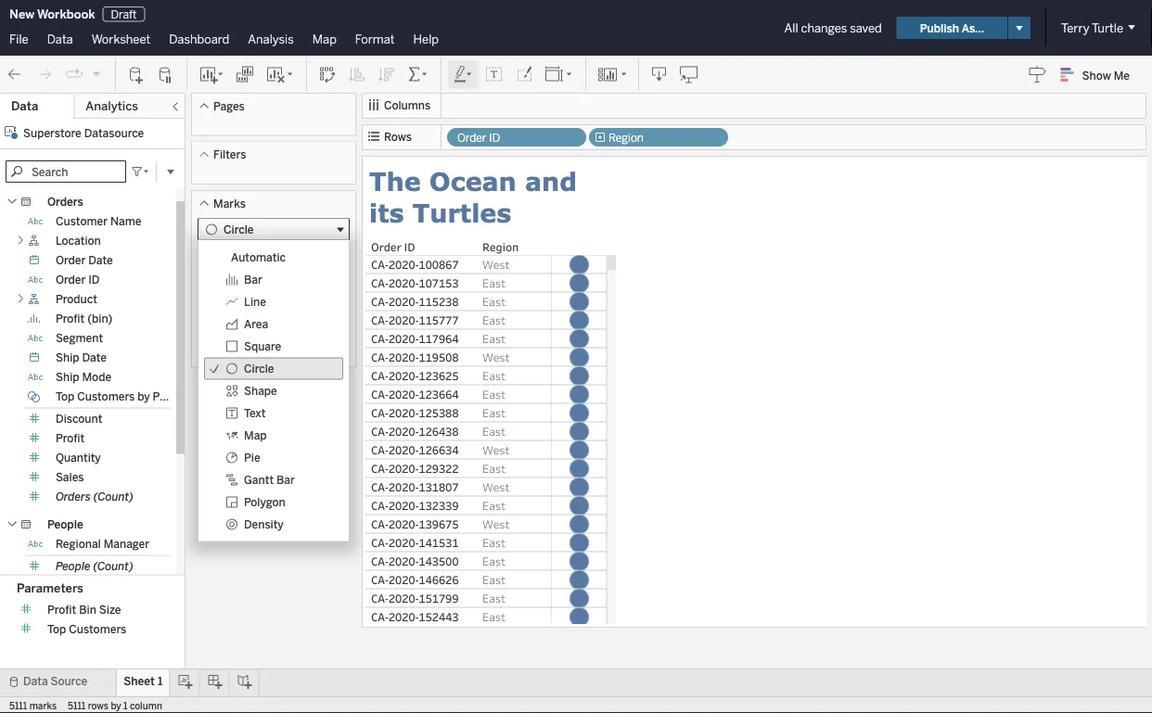 Task type: locate. For each thing, give the bounding box(es) containing it.
0 vertical spatial map
[[312, 32, 337, 46]]

clear sheet image
[[265, 65, 295, 84]]

customer
[[56, 215, 108, 228]]

all changes saved
[[784, 20, 882, 35]]

quantity
[[56, 451, 101, 465]]

0 horizontal spatial by
[[111, 700, 121, 711]]

data guide image
[[1028, 65, 1047, 83]]

circle inside circle popup button
[[224, 223, 254, 236]]

file
[[9, 32, 28, 46]]

0 vertical spatial ship
[[56, 351, 79, 365]]

workbook
[[37, 6, 95, 21]]

0 horizontal spatial order id
[[56, 273, 100, 287]]

pause auto updates image
[[157, 65, 175, 84]]

manager
[[104, 538, 149, 551]]

0 vertical spatial order
[[457, 131, 487, 145]]

1 vertical spatial by
[[111, 700, 121, 711]]

1 vertical spatial orders
[[56, 490, 91, 504]]

1 vertical spatial people
[[56, 560, 91, 573]]

format workbook image
[[515, 65, 533, 84]]

shape
[[244, 384, 277, 398]]

2 ship from the top
[[56, 371, 79, 384]]

column
[[130, 700, 162, 711]]

people up the regional
[[47, 518, 83, 532]]

orders up customer
[[47, 195, 83, 209]]

1 right sheet
[[158, 675, 163, 688]]

circle
[[224, 223, 254, 236], [244, 362, 274, 375]]

0 vertical spatial people
[[47, 518, 83, 532]]

worksheet
[[92, 32, 151, 46]]

1 vertical spatial order id
[[56, 273, 100, 287]]

0 horizontal spatial id
[[88, 273, 100, 287]]

(count)
[[93, 490, 133, 504], [93, 560, 133, 573]]

(count) for people (count)
[[93, 560, 133, 573]]

bar right gantt
[[276, 473, 295, 487]]

1 left column
[[123, 700, 128, 711]]

id down order date
[[88, 273, 100, 287]]

people
[[47, 518, 83, 532], [56, 560, 91, 573]]

size
[[264, 274, 284, 286], [99, 603, 121, 616]]

0 horizontal spatial bar
[[244, 273, 262, 286]]

map
[[312, 32, 337, 46], [244, 429, 267, 442]]

top down profit bin size
[[47, 622, 66, 636]]

1 vertical spatial ship
[[56, 371, 79, 384]]

0 vertical spatial id
[[489, 131, 500, 145]]

size right bin
[[99, 603, 121, 616]]

0 vertical spatial bar
[[244, 273, 262, 286]]

0 vertical spatial circle
[[224, 223, 254, 236]]

2 vertical spatial order
[[56, 273, 86, 287]]

1 vertical spatial bar
[[276, 473, 295, 487]]

data up 5111 marks in the bottom left of the page
[[23, 675, 48, 688]]

0 horizontal spatial 5111
[[9, 700, 27, 711]]

5111 for 5111 rows by 1 column
[[68, 700, 86, 711]]

customers down bin
[[69, 622, 126, 636]]

rows
[[384, 130, 412, 144]]

discount
[[56, 412, 102, 426]]

replay animation image
[[65, 65, 83, 84], [91, 68, 102, 79]]

id up 'ocean'
[[489, 131, 500, 145]]

turtles
[[413, 197, 511, 227]]

5111 rows by 1 column
[[68, 700, 162, 711]]

1 5111 from the left
[[9, 700, 27, 711]]

circle down marks on the left top of the page
[[224, 223, 254, 236]]

terry
[[1061, 20, 1090, 35]]

5111
[[9, 700, 27, 711], [68, 700, 86, 711]]

0 vertical spatial size
[[264, 274, 284, 286]]

0 vertical spatial orders
[[47, 195, 83, 209]]

ship down ship date
[[56, 371, 79, 384]]

1 vertical spatial customers
[[69, 622, 126, 636]]

2 5111 from the left
[[68, 700, 86, 711]]

superstore
[[23, 126, 81, 140]]

map up swap rows and columns icon
[[312, 32, 337, 46]]

gantt bar
[[244, 473, 295, 487]]

publish as... button
[[897, 17, 1007, 39]]

order
[[457, 131, 487, 145], [56, 254, 86, 267], [56, 273, 86, 287]]

people down the regional
[[56, 560, 91, 573]]

profit
[[56, 312, 85, 326], [153, 390, 182, 404], [56, 432, 85, 445], [47, 603, 76, 616]]

redo image
[[35, 65, 54, 84]]

bar up line
[[244, 273, 262, 286]]

date
[[88, 254, 113, 267], [82, 351, 107, 365]]

people (count)
[[56, 560, 133, 573]]

bar
[[244, 273, 262, 286], [276, 473, 295, 487]]

segment
[[56, 332, 103, 345]]

1 horizontal spatial by
[[138, 390, 150, 404]]

changes
[[801, 20, 847, 35]]

swap rows and columns image
[[318, 65, 337, 84]]

1 vertical spatial id
[[88, 273, 100, 287]]

gantt
[[244, 473, 274, 487]]

size down automatic
[[264, 274, 284, 286]]

replay animation image up analytics
[[91, 68, 102, 79]]

5111 left rows
[[68, 700, 86, 711]]

0 vertical spatial customers
[[77, 390, 135, 404]]

order id up product
[[56, 273, 100, 287]]

by
[[138, 390, 150, 404], [111, 700, 121, 711]]

order up 'ocean'
[[457, 131, 487, 145]]

1 vertical spatial 1
[[123, 700, 128, 711]]

customers for top customers by profit
[[77, 390, 135, 404]]

data down undo image
[[11, 99, 38, 114]]

0 vertical spatial top
[[56, 390, 74, 404]]

format
[[355, 32, 395, 46]]

orders down sales
[[56, 490, 91, 504]]

date up mode
[[82, 351, 107, 365]]

top for top customers
[[47, 622, 66, 636]]

data
[[47, 32, 73, 46], [11, 99, 38, 114], [23, 675, 48, 688]]

tables
[[17, 173, 53, 188]]

ship for ship mode
[[56, 371, 79, 384]]

1 vertical spatial (count)
[[93, 560, 133, 573]]

(count) up regional manager
[[93, 490, 133, 504]]

and
[[525, 166, 577, 196]]

pie
[[244, 451, 260, 465]]

1 horizontal spatial id
[[489, 131, 500, 145]]

terry turtle
[[1061, 20, 1123, 35]]

profit (bin)
[[56, 312, 113, 326]]

map down text
[[244, 429, 267, 442]]

1 horizontal spatial 1
[[158, 675, 163, 688]]

(count) down regional manager
[[93, 560, 133, 573]]

order id up 'ocean'
[[457, 131, 500, 145]]

0 horizontal spatial size
[[99, 603, 121, 616]]

show mark labels image
[[485, 65, 504, 84]]

highlight image
[[453, 65, 474, 84]]

id
[[489, 131, 500, 145], [88, 273, 100, 287]]

orders
[[47, 195, 83, 209], [56, 490, 91, 504]]

data down the workbook
[[47, 32, 73, 46]]

1 (count) from the top
[[93, 490, 133, 504]]

date down location
[[88, 254, 113, 267]]

by for 1
[[111, 700, 121, 711]]

list box
[[199, 241, 349, 541]]

show me button
[[1052, 60, 1147, 89]]

(bin)
[[87, 312, 113, 326]]

location
[[56, 234, 101, 248]]

order up product
[[56, 273, 86, 287]]

filters
[[213, 148, 246, 161]]

mode
[[82, 371, 111, 384]]

orders for orders
[[47, 195, 83, 209]]

people for people (count)
[[56, 560, 91, 573]]

new data source image
[[127, 65, 146, 84]]

1 horizontal spatial map
[[312, 32, 337, 46]]

5111 for 5111 marks
[[9, 700, 27, 711]]

region
[[609, 131, 644, 145]]

top up the discount
[[56, 390, 74, 404]]

0 vertical spatial date
[[88, 254, 113, 267]]

top
[[56, 390, 74, 404], [47, 622, 66, 636]]

bin
[[79, 603, 96, 616]]

ship down 'segment'
[[56, 351, 79, 365]]

0 horizontal spatial map
[[244, 429, 267, 442]]

2 (count) from the top
[[93, 560, 133, 573]]

all
[[784, 20, 798, 35]]

collapse image
[[170, 101, 181, 112]]

ocean
[[429, 166, 517, 196]]

1 horizontal spatial 5111
[[68, 700, 86, 711]]

1 vertical spatial top
[[47, 622, 66, 636]]

undo image
[[6, 65, 24, 84]]

show me
[[1082, 68, 1130, 82]]

show/hide cards image
[[597, 65, 627, 84]]

1 ship from the top
[[56, 351, 79, 365]]

1 vertical spatial date
[[82, 351, 107, 365]]

saved
[[850, 20, 882, 35]]

0 vertical spatial (count)
[[93, 490, 133, 504]]

5111 left marks
[[9, 700, 27, 711]]

turtle
[[1092, 20, 1123, 35]]

replay animation image right redo icon
[[65, 65, 83, 84]]

2 vertical spatial data
[[23, 675, 48, 688]]

source
[[51, 675, 87, 688]]

publish
[[920, 21, 959, 35]]

0 vertical spatial by
[[138, 390, 150, 404]]

0 vertical spatial 1
[[158, 675, 163, 688]]

customers down mode
[[77, 390, 135, 404]]

orders for orders (count)
[[56, 490, 91, 504]]

1
[[158, 675, 163, 688], [123, 700, 128, 711]]

new
[[9, 6, 34, 21]]

the
[[369, 166, 421, 196]]

1 horizontal spatial size
[[264, 274, 284, 286]]

top customers by profit
[[56, 390, 182, 404]]

circle up shape
[[244, 362, 274, 375]]

0 vertical spatial order id
[[457, 131, 500, 145]]

ship
[[56, 351, 79, 365], [56, 371, 79, 384]]

order down location
[[56, 254, 86, 267]]

Search text field
[[6, 160, 126, 183]]



Task type: describe. For each thing, give the bounding box(es) containing it.
sheet 1
[[124, 675, 163, 688]]

profit for profit
[[56, 432, 85, 445]]

columns
[[384, 99, 431, 112]]

regional
[[56, 538, 101, 551]]

show
[[1082, 68, 1111, 82]]

as...
[[962, 21, 984, 35]]

1 horizontal spatial order id
[[457, 131, 500, 145]]

1 vertical spatial circle
[[244, 362, 274, 375]]

orders (count)
[[56, 490, 133, 504]]

duplicate image
[[236, 65, 254, 84]]

ship date
[[56, 351, 107, 365]]

(count) for orders (count)
[[93, 490, 133, 504]]

datasource
[[84, 126, 144, 140]]

square
[[244, 340, 281, 353]]

1 vertical spatial order
[[56, 254, 86, 267]]

order date
[[56, 254, 113, 267]]

its
[[369, 197, 404, 227]]

polygon
[[244, 496, 285, 509]]

marks
[[29, 700, 57, 711]]

people for people
[[47, 518, 83, 532]]

ship for ship date
[[56, 351, 79, 365]]

new worksheet image
[[199, 65, 224, 84]]

draft
[[111, 7, 137, 21]]

download image
[[650, 65, 669, 84]]

1 vertical spatial size
[[99, 603, 121, 616]]

1 horizontal spatial bar
[[276, 473, 295, 487]]

regional manager
[[56, 538, 149, 551]]

area
[[244, 317, 268, 331]]

by for profit
[[138, 390, 150, 404]]

customer name
[[56, 215, 141, 228]]

superstore datasource
[[23, 126, 144, 140]]

publish your workbook to edit in tableau desktop image
[[680, 65, 698, 84]]

marks
[[213, 197, 246, 210]]

the ocean and its turtles
[[369, 166, 586, 227]]

text
[[244, 407, 266, 420]]

customers for top customers
[[69, 622, 126, 636]]

1 vertical spatial map
[[244, 429, 267, 442]]

line
[[244, 295, 266, 309]]

0 vertical spatial data
[[47, 32, 73, 46]]

color
[[208, 274, 234, 286]]

sort descending image
[[378, 65, 396, 84]]

data source
[[23, 675, 87, 688]]

list box containing automatic
[[199, 241, 349, 541]]

name
[[110, 215, 141, 228]]

me
[[1114, 68, 1130, 82]]

pages
[[213, 99, 245, 113]]

date for ship date
[[82, 351, 107, 365]]

detail
[[207, 326, 235, 338]]

top customers
[[47, 622, 126, 636]]

rows
[[88, 700, 108, 711]]

publish as...
[[920, 21, 984, 35]]

0 horizontal spatial replay animation image
[[65, 65, 83, 84]]

1 horizontal spatial replay animation image
[[91, 68, 102, 79]]

totals image
[[407, 65, 429, 84]]

sales
[[56, 471, 84, 484]]

date for order date
[[88, 254, 113, 267]]

help
[[413, 32, 439, 46]]

new workbook
[[9, 6, 95, 21]]

dashboard
[[169, 32, 229, 46]]

circle button
[[198, 218, 350, 241]]

tooltip
[[257, 326, 290, 338]]

parameters
[[17, 581, 83, 596]]

sheet
[[124, 675, 155, 688]]

0 horizontal spatial 1
[[123, 700, 128, 711]]

analytics
[[86, 99, 138, 114]]

profit for profit bin size
[[47, 603, 76, 616]]

profit for profit (bin)
[[56, 312, 85, 326]]

ship mode
[[56, 371, 111, 384]]

marks. press enter to open the view data window.. use arrow keys to navigate data visualization elements. image
[[551, 255, 608, 713]]

automatic
[[231, 251, 286, 264]]

top for top customers by profit
[[56, 390, 74, 404]]

profit bin size
[[47, 603, 121, 616]]

product
[[56, 293, 97, 306]]

5111 marks
[[9, 700, 57, 711]]

density
[[244, 518, 284, 531]]

fit image
[[545, 65, 574, 84]]

1 vertical spatial data
[[11, 99, 38, 114]]

analysis
[[248, 32, 294, 46]]

sort ascending image
[[348, 65, 366, 84]]



Task type: vqa. For each thing, say whether or not it's contained in the screenshot.
Edit Text...
no



